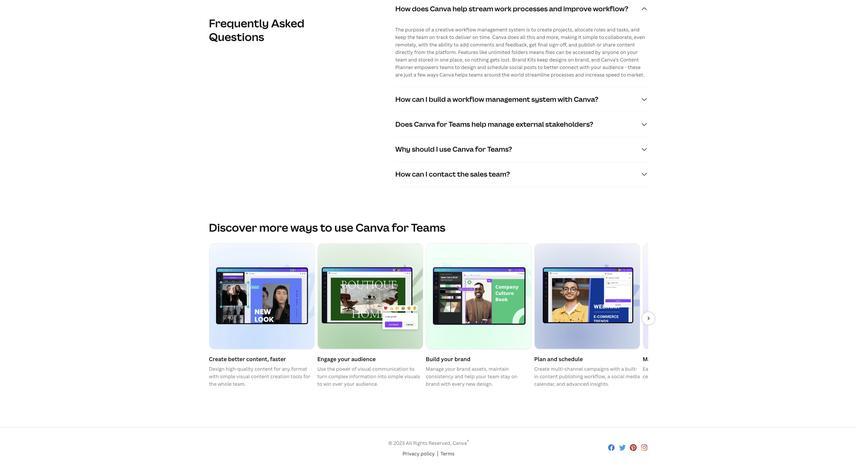 Task type: describe. For each thing, give the bounding box(es) containing it.
any
[[282, 366, 290, 373]]

terms
[[441, 451, 455, 457]]

and down the by
[[591, 56, 600, 63]]

lost.
[[501, 56, 511, 63]]

on inside "manage your brand assets, maintain consistency and help your team stay on brand with every new design."
[[512, 374, 517, 380]]

purpose
[[405, 26, 424, 33]]

creative
[[435, 26, 454, 33]]

how can i contact the sales team?
[[395, 170, 510, 179]]

files inside the purpose of a creative workflow management system is to create projects, allocate roles and tasks, and keep the team on track to deliver on time. canva does all this and more, making it simple to collaborate, even remotely, with the ability to add comments and feedback, get final sign-off, and publish or share content directly from the platform. features like unlimited folders means files can be accessed by anyone on your team and stored in one place, so nothing gets lost. brand kits keep designs on brand, and canva's content planner empowers teams to design and schedule social posts to better connect with your audience - these are just a few ways canva helps teams around the world streamline processes and increase speed to market.
[[546, 49, 555, 55]]

create better content, faster
[[209, 356, 286, 363]]

better inside the purpose of a creative workflow management system is to create projects, allocate roles and tasks, and keep the team on track to deliver on time. canva does all this and more, making it simple to collaborate, even remotely, with the ability to add comments and feedback, get final sign-off, and publish or share content directly from the platform. features like unlimited folders means files can be accessed by anyone on your team and stored in one place, so nothing gets lost. brand kits keep designs on brand, and canva's content planner empowers teams to design and schedule social posts to better connect with your audience - these are just a few ways canva helps teams around the world streamline processes and increase speed to market.
[[544, 64, 559, 70]]

and up unlimited in the right of the page
[[496, 41, 504, 48]]

brand,
[[575, 56, 590, 63]]

roles
[[594, 26, 606, 33]]

i for use
[[436, 145, 438, 154]]

like
[[480, 49, 487, 55]]

by
[[595, 49, 601, 55]]

content down 'content,'
[[255, 366, 273, 373]]

into
[[378, 374, 387, 380]]

how can i contact the sales team? button
[[395, 162, 648, 187]]

and inside "manage your brand assets, maintain consistency and help your team stay on brand with every new design."
[[455, 374, 463, 380]]

with inside design high-quality content for any format with simple visual content creation tools for the whole team.
[[209, 374, 219, 380]]

sales
[[470, 170, 487, 179]]

frequently
[[209, 16, 269, 30]]

your up "power" on the bottom of the page
[[338, 356, 350, 363]]

creation
[[270, 374, 290, 380]]

a left creative
[[431, 26, 434, 33]]

0 vertical spatial team
[[416, 34, 428, 40]]

a inside "dropdown button"
[[447, 95, 451, 104]]

gets
[[490, 56, 500, 63]]

build your brand
[[426, 356, 471, 363]]

new
[[466, 381, 475, 388]]

the inside easily locate the latest design files with one central place to manage your digital content.
[[673, 366, 681, 373]]

advanced
[[566, 381, 589, 388]]

1 vertical spatial team
[[395, 56, 407, 63]]

engage
[[317, 356, 337, 363]]

processes inside the purpose of a creative workflow management system is to create projects, allocate roles and tasks, and keep the team on track to deliver on time. canva does all this and more, making it simple to collaborate, even remotely, with the ability to add comments and feedback, get final sign-off, and publish or share content directly from the platform. features like unlimited folders means files can be accessed by anyone on your team and stored in one place, so nothing gets lost. brand kits keep designs on brand, and canva's content planner empowers teams to design and schedule social posts to better connect with your audience - these are just a few ways canva helps teams around the world streamline processes and increase speed to market.
[[551, 71, 574, 78]]

content.
[[727, 374, 746, 380]]

resource engageyouraudience image
[[318, 244, 423, 350]]

insights.
[[590, 381, 609, 388]]

latest
[[682, 366, 695, 373]]

helps
[[455, 71, 468, 78]]

external
[[516, 120, 544, 129]]

and up "multi-"
[[547, 356, 558, 363]]

more,
[[546, 34, 560, 40]]

deliver
[[455, 34, 471, 40]]

content inside the purpose of a creative workflow management system is to create projects, allocate roles and tasks, and keep the team on track to deliver on time. canva does all this and more, making it simple to collaborate, even remotely, with the ability to add comments and feedback, get final sign-off, and publish or share content directly from the platform. features like unlimited folders means files can be accessed by anyone on your team and stored in one place, so nothing gets lost. brand kits keep designs on brand, and canva's content planner empowers teams to design and schedule social posts to better connect with your audience - these are just a few ways canva helps teams around the world streamline processes and increase speed to market.
[[617, 41, 635, 48]]

in inside create multi-channel campaigns with a built- in content publishing workflow, a social media calendar, and advanced insights.
[[534, 374, 539, 380]]

your right build
[[441, 356, 453, 363]]

tasks,
[[617, 26, 630, 33]]

team inside "manage your brand assets, maintain consistency and help your team stay on brand with every new design."
[[488, 374, 500, 380]]

content inside create multi-channel campaigns with a built- in content publishing workflow, a social media calendar, and advanced insights.
[[540, 374, 558, 380]]

brand for build
[[455, 356, 471, 363]]

with inside "manage your brand assets, maintain consistency and help your team stay on brand with every new design."
[[441, 381, 451, 388]]

resource planschedule image
[[535, 244, 640, 350]]

on up content
[[620, 49, 626, 55]]

design high-quality content for any format with simple visual content creation tools for the whole team.
[[209, 366, 310, 388]]

does canva for teams help manage external stakeholders? button
[[395, 112, 648, 137]]

of inside the purpose of a creative workflow management system is to create projects, allocate roles and tasks, and keep the team on track to deliver on time. canva does all this and more, making it simple to collaborate, even remotely, with the ability to add comments and feedback, get final sign-off, and publish or share content directly from the platform. features like unlimited folders means files can be accessed by anyone on your team and stored in one place, so nothing gets lost. brand kits keep designs on brand, and canva's content planner empowers teams to design and schedule social posts to better connect with your audience - these are just a few ways canva helps teams around the world streamline processes and increase speed to market.
[[426, 26, 430, 33]]

content down quality
[[251, 374, 269, 380]]

designs
[[549, 56, 567, 63]]

share
[[603, 41, 616, 48]]

how for how can i contact the sales team?
[[395, 170, 411, 179]]

social inside the purpose of a creative workflow management system is to create projects, allocate roles and tasks, and keep the team on track to deliver on time. canva does all this and more, making it simple to collaborate, even remotely, with the ability to add comments and feedback, get final sign-off, and publish or share content directly from the platform. features like unlimited folders means files can be accessed by anyone on your team and stored in one place, so nothing gets lost. brand kits keep designs on brand, and canva's content planner empowers teams to design and schedule social posts to better connect with your audience - these are just a few ways canva helps teams around the world streamline processes and increase speed to market.
[[509, 64, 523, 70]]

resource buildyourbrand image
[[426, 244, 531, 350]]

turn
[[317, 374, 327, 380]]

all inside the purpose of a creative workflow management system is to create projects, allocate roles and tasks, and keep the team on track to deliver on time. canva does all this and more, making it simple to collaborate, even remotely, with the ability to add comments and feedback, get final sign-off, and publish or share content directly from the platform. features like unlimited folders means files can be accessed by anyone on your team and stored in one place, so nothing gets lost. brand kits keep designs on brand, and canva's content planner empowers teams to design and schedule social posts to better connect with your audience - these are just a few ways canva helps teams around the world streamline processes and increase speed to market.
[[520, 34, 526, 40]]

canva's
[[601, 56, 619, 63]]

features
[[458, 49, 478, 55]]

create for create multi-channel campaigns with a built- in content publishing workflow, a social media calendar, and advanced insights.
[[534, 366, 550, 373]]

management for is
[[477, 26, 508, 33]]

digital
[[711, 374, 726, 380]]

0 horizontal spatial teams
[[440, 64, 454, 70]]

© 2023 all rights reserved, canva ®
[[388, 440, 469, 447]]

a left built-
[[621, 366, 624, 373]]

the up stored
[[427, 49, 434, 55]]

campaigns
[[584, 366, 609, 373]]

resource createcontent image
[[209, 244, 314, 350]]

discover
[[209, 220, 257, 235]]

built-
[[625, 366, 638, 373]]

easily locate the latest design files with one central place to manage your digital content.
[[643, 366, 746, 380]]

-
[[625, 64, 627, 70]]

0 horizontal spatial better
[[228, 356, 245, 363]]

streamline
[[525, 71, 550, 78]]

files inside easily locate the latest design files with one central place to manage your digital content.
[[712, 366, 722, 373]]

should
[[412, 145, 435, 154]]

canva inside dropdown button
[[430, 4, 451, 13]]

and down 'connect'
[[575, 71, 584, 78]]

workflow for creative
[[455, 26, 476, 33]]

off,
[[560, 41, 567, 48]]

easily
[[643, 366, 656, 373]]

processes inside dropdown button
[[513, 4, 548, 13]]

improve
[[563, 4, 592, 13]]

assets,
[[472, 366, 488, 373]]

visuals
[[404, 374, 420, 380]]

kits
[[527, 56, 536, 63]]

privacy policy
[[403, 451, 435, 457]]

how can i build a workflow management system with canva?
[[395, 95, 599, 104]]

help inside "manage your brand assets, maintain consistency and help your team stay on brand with every new design."
[[465, 374, 475, 380]]

manage your brand assets, maintain consistency and help your team stay on brand with every new design.
[[426, 366, 517, 388]]

the down track
[[430, 41, 437, 48]]

©
[[388, 441, 392, 447]]

the inside use the power of visual communication to turn complex information into simple visuals to win over your audience.
[[327, 366, 335, 373]]

one inside easily locate the latest design files with one central place to manage your digital content.
[[734, 366, 743, 373]]

does canva for teams help manage external stakeholders?
[[395, 120, 593, 129]]

how does canva help stream work processes and improve workflow? button
[[395, 0, 648, 21]]

with inside "dropdown button"
[[558, 95, 572, 104]]

i for build
[[426, 95, 428, 104]]

does
[[395, 120, 413, 129]]

design
[[209, 366, 225, 373]]

can inside the purpose of a creative workflow management system is to create projects, allocate roles and tasks, and keep the team on track to deliver on time. canva does all this and more, making it simple to collaborate, even remotely, with the ability to add comments and feedback, get final sign-off, and publish or share content directly from the platform. features like unlimited folders means files can be accessed by anyone on your team and stored in one place, so nothing gets lost. brand kits keep designs on brand, and canva's content planner empowers teams to design and schedule social posts to better connect with your audience - these are just a few ways canva helps teams around the world streamline processes and increase speed to market.
[[556, 49, 565, 55]]

canva inside dropdown button
[[453, 145, 474, 154]]

team?
[[489, 170, 510, 179]]

asked
[[271, 16, 304, 30]]

place
[[660, 374, 673, 380]]

questions
[[209, 29, 264, 44]]

content
[[620, 56, 639, 63]]

just
[[404, 71, 413, 78]]

why should i use canva for teams? button
[[395, 137, 648, 162]]

create for create better content, faster
[[209, 356, 227, 363]]

quality
[[237, 366, 253, 373]]

calendar,
[[534, 381, 555, 388]]

the
[[395, 26, 404, 33]]

workflow?
[[593, 4, 628, 13]]

build
[[426, 356, 440, 363]]

your up latest
[[673, 356, 685, 363]]

the down purpose on the left
[[408, 34, 415, 40]]

with up from
[[418, 41, 428, 48]]

on left time.
[[472, 34, 478, 40]]

workflow,
[[584, 374, 606, 380]]

and down nothing
[[477, 64, 486, 70]]

your up content
[[627, 49, 638, 55]]

world
[[511, 71, 524, 78]]

information
[[349, 374, 376, 380]]

visual inside design high-quality content for any format with simple visual content creation tools for the whole team.
[[236, 374, 250, 380]]

stakeholders?
[[546, 120, 593, 129]]

your inside use the power of visual communication to turn complex information into simple visuals to win over your audience.
[[344, 381, 355, 388]]

for inside dropdown button
[[475, 145, 486, 154]]

around
[[484, 71, 501, 78]]

2023
[[394, 441, 405, 447]]

1 horizontal spatial schedule
[[559, 356, 583, 363]]

more
[[259, 220, 288, 235]]



Task type: locate. For each thing, give the bounding box(es) containing it.
system for is
[[509, 26, 525, 33]]

create down plan
[[534, 366, 550, 373]]

multi-
[[551, 366, 565, 373]]

1 horizontal spatial of
[[426, 26, 430, 33]]

few
[[418, 71, 426, 78]]

means
[[529, 49, 544, 55]]

0 vertical spatial brand
[[455, 356, 471, 363]]

track
[[436, 34, 448, 40]]

0 vertical spatial help
[[453, 4, 467, 13]]

system inside the purpose of a creative workflow management system is to create projects, allocate roles and tasks, and keep the team on track to deliver on time. canva does all this and more, making it simple to collaborate, even remotely, with the ability to add comments and feedback, get final sign-off, and publish or share content directly from the platform. features like unlimited folders means files can be accessed by anyone on your team and stored in one place, so nothing gets lost. brand kits keep designs on brand, and canva's content planner empowers teams to design and schedule social posts to better connect with your audience - these are just a few ways canva helps teams around the world streamline processes and increase speed to market.
[[509, 26, 525, 33]]

canva inside © 2023 all rights reserved, canva ®
[[453, 441, 467, 447]]

0 horizontal spatial team
[[395, 56, 407, 63]]

0 vertical spatial in
[[435, 56, 439, 63]]

2 vertical spatial i
[[426, 170, 428, 179]]

use
[[317, 366, 326, 373]]

1 vertical spatial teams
[[411, 220, 446, 235]]

ability
[[438, 41, 453, 48]]

with left built-
[[610, 366, 620, 373]]

management down world
[[486, 95, 530, 104]]

team down maintain
[[488, 374, 500, 380]]

0 vertical spatial design
[[461, 64, 476, 70]]

can inside dropdown button
[[412, 170, 424, 179]]

0 vertical spatial use
[[439, 145, 451, 154]]

schedule inside the purpose of a creative workflow management system is to create projects, allocate roles and tasks, and keep the team on track to deliver on time. canva does all this and more, making it simple to collaborate, even remotely, with the ability to add comments and feedback, get final sign-off, and publish or share content directly from the platform. features like unlimited folders means files can be accessed by anyone on your team and stored in one place, so nothing gets lost. brand kits keep designs on brand, and canva's content planner empowers teams to design and schedule social posts to better connect with your audience - these are just a few ways canva helps teams around the world streamline processes and increase speed to market.
[[487, 64, 508, 70]]

manage up consistency
[[426, 366, 444, 373]]

1 horizontal spatial all
[[665, 356, 671, 363]]

0 vertical spatial audience
[[603, 64, 624, 70]]

1 horizontal spatial audience
[[603, 64, 624, 70]]

1 vertical spatial processes
[[551, 71, 574, 78]]

schedule
[[487, 64, 508, 70], [559, 356, 583, 363]]

the down manage all your team's assets
[[673, 366, 681, 373]]

does inside dropdown button
[[412, 4, 429, 13]]

i inside "dropdown button"
[[426, 95, 428, 104]]

0 vertical spatial workflow
[[455, 26, 476, 33]]

manage for manage all your team's assets
[[643, 356, 664, 363]]

1 vertical spatial manage
[[426, 366, 444, 373]]

publish
[[579, 41, 596, 48]]

schedule up channel on the bottom
[[559, 356, 583, 363]]

1 vertical spatial can
[[412, 95, 424, 104]]

management up time.
[[477, 26, 508, 33]]

1 horizontal spatial ways
[[427, 71, 438, 78]]

simple down communication
[[388, 374, 403, 380]]

audience.
[[356, 381, 378, 388]]

locate
[[657, 366, 672, 373]]

0 horizontal spatial use
[[334, 220, 353, 235]]

anyone
[[602, 49, 619, 55]]

can for how can i contact the sales team?
[[412, 170, 424, 179]]

design inside the purpose of a creative workflow management system is to create projects, allocate roles and tasks, and keep the team on track to deliver on time. canva does all this and more, making it simple to collaborate, even remotely, with the ability to add comments and feedback, get final sign-off, and publish or share content directly from the platform. features like unlimited folders means files can be accessed by anyone on your team and stored in one place, so nothing gets lost. brand kits keep designs on brand, and canva's content planner empowers teams to design and schedule social posts to better connect with your audience - these are just a few ways canva helps teams around the world streamline processes and increase speed to market.
[[461, 64, 476, 70]]

of
[[426, 26, 430, 33], [352, 366, 357, 373]]

brand
[[512, 56, 526, 63]]

design inside easily locate the latest design files with one central place to manage your digital content.
[[696, 366, 711, 373]]

a up insights.
[[608, 374, 610, 380]]

management inside how can i build a workflow management system with canva? "dropdown button"
[[486, 95, 530, 104]]

1 vertical spatial design
[[696, 366, 711, 373]]

1 vertical spatial schedule
[[559, 356, 583, 363]]

design down team's
[[696, 366, 711, 373]]

1 vertical spatial system
[[532, 95, 556, 104]]

manage down latest
[[680, 374, 698, 380]]

better up high-
[[228, 356, 245, 363]]

privacy
[[403, 451, 420, 457]]

1 vertical spatial workflow
[[453, 95, 484, 104]]

1 horizontal spatial one
[[734, 366, 743, 373]]

create inside create multi-channel campaigns with a built- in content publishing workflow, a social media calendar, and advanced insights.
[[534, 366, 550, 373]]

1 horizontal spatial system
[[532, 95, 556, 104]]

and down making
[[569, 41, 577, 48]]

processes up is
[[513, 4, 548, 13]]

0 horizontal spatial simple
[[220, 374, 235, 380]]

team down directly
[[395, 56, 407, 63]]

market.
[[627, 71, 645, 78]]

with up the content.
[[723, 366, 733, 373]]

0 horizontal spatial schedule
[[487, 64, 508, 70]]

system for with
[[532, 95, 556, 104]]

1 horizontal spatial files
[[712, 366, 722, 373]]

with
[[418, 41, 428, 48], [580, 64, 590, 70], [558, 95, 572, 104], [610, 366, 620, 373], [723, 366, 733, 373], [209, 374, 219, 380], [441, 381, 451, 388]]

faster
[[270, 356, 286, 363]]

on up 'connect'
[[568, 56, 574, 63]]

the inside dropdown button
[[457, 170, 469, 179]]

posts
[[524, 64, 537, 70]]

i inside dropdown button
[[436, 145, 438, 154]]

manage inside dropdown button
[[488, 120, 514, 129]]

audience inside the purpose of a creative workflow management system is to create projects, allocate roles and tasks, and keep the team on track to deliver on time. canva does all this and more, making it simple to collaborate, even remotely, with the ability to add comments and feedback, get final sign-off, and publish or share content directly from the platform. features like unlimited folders means files can be accessed by anyone on your team and stored in one place, so nothing gets lost. brand kits keep designs on brand, and canva's content planner empowers teams to design and schedule social posts to better connect with your audience - these are just a few ways canva helps teams around the world streamline processes and increase speed to market.
[[603, 64, 624, 70]]

social up world
[[509, 64, 523, 70]]

a left few
[[414, 71, 416, 78]]

content down collaborate,
[[617, 41, 635, 48]]

workflow
[[455, 26, 476, 33], [453, 95, 484, 104]]

workflow inside "dropdown button"
[[453, 95, 484, 104]]

audience up speed
[[603, 64, 624, 70]]

empowers
[[414, 64, 439, 70]]

1 vertical spatial keep
[[537, 56, 548, 63]]

1 vertical spatial all
[[665, 356, 671, 363]]

accessed
[[573, 49, 594, 55]]

with down "brand,"
[[580, 64, 590, 70]]

1 horizontal spatial teams
[[449, 120, 470, 129]]

and down from
[[408, 56, 417, 63]]

0 horizontal spatial create
[[209, 356, 227, 363]]

workflow inside the purpose of a creative workflow management system is to create projects, allocate roles and tasks, and keep the team on track to deliver on time. canva does all this and more, making it simple to collaborate, even remotely, with the ability to add comments and feedback, get final sign-off, and publish or share content directly from the platform. features like unlimited folders means files can be accessed by anyone on your team and stored in one place, so nothing gets lost. brand kits keep designs on brand, and canva's content planner empowers teams to design and schedule social posts to better connect with your audience - these are just a few ways canva helps teams around the world streamline processes and increase speed to market.
[[455, 26, 476, 33]]

and left improve
[[549, 4, 562, 13]]

assets
[[705, 356, 722, 363]]

1 vertical spatial does
[[508, 34, 519, 40]]

of inside use the power of visual communication to turn complex information into simple visuals to win over your audience.
[[352, 366, 357, 373]]

0 vertical spatial one
[[440, 56, 449, 63]]

with down the design
[[209, 374, 219, 380]]

in up "calendar," on the right bottom
[[534, 374, 539, 380]]

how inside how can i build a workflow management system with canva? "dropdown button"
[[395, 95, 411, 104]]

can left contact
[[412, 170, 424, 179]]

help down how can i build a workflow management system with canva?
[[472, 120, 486, 129]]

the left whole
[[209, 381, 217, 388]]

in right stored
[[435, 56, 439, 63]]

1 vertical spatial ways
[[290, 220, 318, 235]]

does up purpose on the left
[[412, 4, 429, 13]]

teams
[[440, 64, 454, 70], [469, 71, 483, 78]]

0 vertical spatial all
[[520, 34, 526, 40]]

0 horizontal spatial visual
[[236, 374, 250, 380]]

and up every
[[455, 374, 463, 380]]

one inside the purpose of a creative workflow management system is to create projects, allocate roles and tasks, and keep the team on track to deliver on time. canva does all this and more, making it simple to collaborate, even remotely, with the ability to add comments and feedback, get final sign-off, and publish or share content directly from the platform. features like unlimited folders means files can be accessed by anyone on your team and stored in one place, so nothing gets lost. brand kits keep designs on brand, and canva's content planner empowers teams to design and schedule social posts to better connect with your audience - these are just a few ways canva helps teams around the world streamline processes and increase speed to market.
[[440, 56, 449, 63]]

your up increase
[[591, 64, 601, 70]]

your inside easily locate the latest design files with one central place to manage your digital content.
[[699, 374, 710, 380]]

1 horizontal spatial better
[[544, 64, 559, 70]]

0 horizontal spatial social
[[509, 64, 523, 70]]

how inside how does canva help stream work processes and improve workflow? dropdown button
[[395, 4, 411, 13]]

1 vertical spatial i
[[436, 145, 438, 154]]

of right purpose on the left
[[426, 26, 430, 33]]

1 how from the top
[[395, 4, 411, 13]]

brand for manage
[[457, 366, 471, 373]]

workflow for a
[[453, 95, 484, 104]]

team down purpose on the left
[[416, 34, 428, 40]]

1 horizontal spatial teams
[[469, 71, 483, 78]]

1 vertical spatial use
[[334, 220, 353, 235]]

how inside how can i contact the sales team? dropdown button
[[395, 170, 411, 179]]

0 horizontal spatial one
[[440, 56, 449, 63]]

social inside create multi-channel campaigns with a built- in content publishing workflow, a social media calendar, and advanced insights.
[[611, 374, 625, 380]]

brand up "manage your brand assets, maintain consistency and help your team stay on brand with every new design."
[[455, 356, 471, 363]]

0 horizontal spatial manage
[[426, 366, 444, 373]]

schedule down gets at the top right of page
[[487, 64, 508, 70]]

the left sales
[[457, 170, 469, 179]]

how down why
[[395, 170, 411, 179]]

manage up easily on the right of page
[[643, 356, 664, 363]]

and inside create multi-channel campaigns with a built- in content publishing workflow, a social media calendar, and advanced insights.
[[557, 381, 565, 388]]

remotely,
[[395, 41, 417, 48]]

2 horizontal spatial team
[[488, 374, 500, 380]]

3 how from the top
[[395, 170, 411, 179]]

why should i use canva for teams?
[[395, 145, 512, 154]]

brand
[[455, 356, 471, 363], [457, 366, 471, 373], [426, 381, 440, 388]]

0 horizontal spatial audience
[[351, 356, 376, 363]]

0 horizontal spatial teams
[[411, 220, 446, 235]]

manage inside "manage your brand assets, maintain consistency and help your team stay on brand with every new design."
[[426, 366, 444, 373]]

publishing
[[559, 374, 583, 380]]

0 vertical spatial manage
[[488, 120, 514, 129]]

all
[[406, 441, 412, 447]]

1 horizontal spatial visual
[[358, 366, 371, 373]]

for inside dropdown button
[[437, 120, 447, 129]]

how
[[395, 4, 411, 13], [395, 95, 411, 104], [395, 170, 411, 179]]

0 vertical spatial processes
[[513, 4, 548, 13]]

over
[[333, 381, 343, 388]]

platform.
[[436, 49, 457, 55]]

can
[[556, 49, 565, 55], [412, 95, 424, 104], [412, 170, 424, 179]]

use inside dropdown button
[[439, 145, 451, 154]]

manage for manage your brand assets, maintain consistency and help your team stay on brand with every new design.
[[426, 366, 444, 373]]

i left build
[[426, 95, 428, 104]]

central
[[643, 374, 659, 380]]

i inside dropdown button
[[426, 170, 428, 179]]

does up feedback,
[[508, 34, 519, 40]]

canva inside dropdown button
[[414, 120, 435, 129]]

help inside dropdown button
[[472, 120, 486, 129]]

whole
[[218, 381, 232, 388]]

files up digital
[[712, 366, 722, 373]]

all left 'this'
[[520, 34, 526, 40]]

1 horizontal spatial in
[[534, 374, 539, 380]]

2 vertical spatial help
[[465, 374, 475, 380]]

teams down "place," at the top right of page
[[440, 64, 454, 70]]

0 vertical spatial better
[[544, 64, 559, 70]]

in inside the purpose of a creative workflow management system is to create projects, allocate roles and tasks, and keep the team on track to deliver on time. canva does all this and more, making it simple to collaborate, even remotely, with the ability to add comments and feedback, get final sign-off, and publish or share content directly from the platform. features like unlimited folders means files can be accessed by anyone on your team and stored in one place, so nothing gets lost. brand kits keep designs on brand, and canva's content planner empowers teams to design and schedule social posts to better connect with your audience - these are just a few ways canva helps teams around the world streamline processes and increase speed to market.
[[435, 56, 439, 63]]

and up collaborate,
[[607, 26, 616, 33]]

files down sign-
[[546, 49, 555, 55]]

high-
[[226, 366, 237, 373]]

0 vertical spatial social
[[509, 64, 523, 70]]

0 vertical spatial manage
[[643, 356, 664, 363]]

audience
[[603, 64, 624, 70], [351, 356, 376, 363]]

content up "calendar," on the right bottom
[[540, 374, 558, 380]]

can for how can i build a workflow management system with canva?
[[412, 95, 424, 104]]

management inside the purpose of a creative workflow management system is to create projects, allocate roles and tasks, and keep the team on track to deliver on time. canva does all this and more, making it simple to collaborate, even remotely, with the ability to add comments and feedback, get final sign-off, and publish or share content directly from the platform. features like unlimited folders means files can be accessed by anyone on your team and stored in one place, so nothing gets lost. brand kits keep designs on brand, and canva's content planner empowers teams to design and schedule social posts to better connect with your audience - these are just a few ways canva helps teams around the world streamline processes and increase speed to market.
[[477, 26, 508, 33]]

workflow down "helps"
[[453, 95, 484, 104]]

1 horizontal spatial keep
[[537, 56, 548, 63]]

0 vertical spatial of
[[426, 26, 430, 33]]

help inside dropdown button
[[453, 4, 467, 13]]

0 vertical spatial does
[[412, 4, 429, 13]]

plan and schedule
[[534, 356, 583, 363]]

teams inside does canva for teams help manage external stakeholders? dropdown button
[[449, 120, 470, 129]]

0 vertical spatial management
[[477, 26, 508, 33]]

management
[[477, 26, 508, 33], [486, 95, 530, 104]]

with down consistency
[[441, 381, 451, 388]]

a
[[431, 26, 434, 33], [414, 71, 416, 78], [447, 95, 451, 104], [621, 366, 624, 373], [608, 374, 610, 380]]

your down assets,
[[476, 374, 487, 380]]

ways
[[427, 71, 438, 78], [290, 220, 318, 235]]

i for contact
[[426, 170, 428, 179]]

reserved,
[[429, 441, 452, 447]]

workflow up the deliver
[[455, 26, 476, 33]]

0 vertical spatial visual
[[358, 366, 371, 373]]

1 vertical spatial visual
[[236, 374, 250, 380]]

policy
[[421, 451, 435, 457]]

the purpose of a creative workflow management system is to create projects, allocate roles and tasks, and keep the team on track to deliver on time. canva does all this and more, making it simple to collaborate, even remotely, with the ability to add comments and feedback, get final sign-off, and publish or share content directly from the platform. features like unlimited folders means files can be accessed by anyone on your team and stored in one place, so nothing gets lost. brand kits keep designs on brand, and canva's content planner empowers teams to design and schedule social posts to better connect with your audience - these are just a few ways canva helps teams around the world streamline processes and increase speed to market.
[[395, 26, 645, 78]]

processes down 'connect'
[[551, 71, 574, 78]]

rights
[[413, 441, 428, 447]]

one
[[440, 56, 449, 63], [734, 366, 743, 373]]

this
[[527, 34, 535, 40]]

increase
[[585, 71, 605, 78]]

consistency
[[426, 374, 454, 380]]

system inside "dropdown button"
[[532, 95, 556, 104]]

social left the media
[[611, 374, 625, 380]]

0 vertical spatial teams
[[440, 64, 454, 70]]

unlimited
[[488, 49, 510, 55]]

and up even
[[631, 26, 640, 33]]

0 horizontal spatial does
[[412, 4, 429, 13]]

the right use
[[327, 366, 335, 373]]

even
[[634, 34, 645, 40]]

0 vertical spatial teams
[[449, 120, 470, 129]]

1 vertical spatial better
[[228, 356, 245, 363]]

0 vertical spatial i
[[426, 95, 428, 104]]

visual inside use the power of visual communication to turn complex information into simple visuals to win over your audience.
[[358, 366, 371, 373]]

0 vertical spatial how
[[395, 4, 411, 13]]

design.
[[477, 381, 493, 388]]

1 horizontal spatial create
[[534, 366, 550, 373]]

connect
[[560, 64, 579, 70]]

1 horizontal spatial use
[[439, 145, 451, 154]]

0 vertical spatial ways
[[427, 71, 438, 78]]

1 horizontal spatial manage
[[680, 374, 698, 380]]

on right stay on the right of the page
[[512, 374, 517, 380]]

help up new
[[465, 374, 475, 380]]

0 vertical spatial keep
[[395, 34, 406, 40]]

so
[[465, 56, 470, 63]]

every
[[452, 381, 465, 388]]

with inside create multi-channel campaigns with a built- in content publishing workflow, a social media calendar, and advanced insights.
[[610, 366, 620, 373]]

system left is
[[509, 26, 525, 33]]

simple inside the purpose of a creative workflow management system is to create projects, allocate roles and tasks, and keep the team on track to deliver on time. canva does all this and more, making it simple to collaborate, even remotely, with the ability to add comments and feedback, get final sign-off, and publish or share content directly from the platform. features like unlimited folders means files can be accessed by anyone on your team and stored in one place, so nothing gets lost. brand kits keep designs on brand, and canva's content planner empowers teams to design and schedule social posts to better connect with your audience - these are just a few ways canva helps teams around the world streamline processes and increase speed to market.
[[583, 34, 598, 40]]

your left digital
[[699, 374, 710, 380]]

teams right "helps"
[[469, 71, 483, 78]]

place,
[[450, 56, 464, 63]]

ways inside the purpose of a creative workflow management system is to create projects, allocate roles and tasks, and keep the team on track to deliver on time. canva does all this and more, making it simple to collaborate, even remotely, with the ability to add comments and feedback, get final sign-off, and publish or share content directly from the platform. features like unlimited folders means files can be accessed by anyone on your team and stored in one place, so nothing gets lost. brand kits keep designs on brand, and canva's content planner empowers teams to design and schedule social posts to better connect with your audience - these are just a few ways canva helps teams around the world streamline processes and increase speed to market.
[[427, 71, 438, 78]]

keep down 'means'
[[537, 56, 548, 63]]

create up the design
[[209, 356, 227, 363]]

2 vertical spatial team
[[488, 374, 500, 380]]

folders
[[512, 49, 528, 55]]

canva?
[[574, 95, 599, 104]]

better down designs
[[544, 64, 559, 70]]

0 vertical spatial can
[[556, 49, 565, 55]]

ways down empowers
[[427, 71, 438, 78]]

is
[[526, 26, 530, 33]]

stream
[[469, 4, 493, 13]]

manage up the teams?
[[488, 120, 514, 129]]

a right build
[[447, 95, 451, 104]]

management for with
[[486, 95, 530, 104]]

on
[[429, 34, 435, 40], [472, 34, 478, 40], [620, 49, 626, 55], [568, 56, 574, 63], [512, 374, 517, 380]]

and inside dropdown button
[[549, 4, 562, 13]]

0 vertical spatial create
[[209, 356, 227, 363]]

1 vertical spatial of
[[352, 366, 357, 373]]

0 horizontal spatial manage
[[488, 120, 514, 129]]

terms link
[[441, 451, 455, 458]]

one up the content.
[[734, 366, 743, 373]]

in
[[435, 56, 439, 63], [534, 374, 539, 380]]

0 horizontal spatial ways
[[290, 220, 318, 235]]

1 horizontal spatial design
[[696, 366, 711, 373]]

keep down the
[[395, 34, 406, 40]]

contact
[[429, 170, 456, 179]]

1 horizontal spatial does
[[508, 34, 519, 40]]

0 horizontal spatial in
[[435, 56, 439, 63]]

simple inside use the power of visual communication to turn complex information into simple visuals to win over your audience.
[[388, 374, 403, 380]]

tools
[[291, 374, 302, 380]]

2 vertical spatial how
[[395, 170, 411, 179]]

simple up publish
[[583, 34, 598, 40]]

the left world
[[502, 71, 510, 78]]

and up final
[[537, 34, 545, 40]]

final
[[538, 41, 548, 48]]

your down build your brand
[[445, 366, 456, 373]]

1 horizontal spatial manage
[[643, 356, 664, 363]]

create
[[537, 26, 552, 33]]

allocate
[[575, 26, 593, 33]]

can inside "dropdown button"
[[412, 95, 424, 104]]

with inside easily locate the latest design files with one central place to manage your digital content.
[[723, 366, 733, 373]]

2 horizontal spatial simple
[[583, 34, 598, 40]]

how does canva help stream work processes and improve workflow?
[[395, 4, 628, 13]]

team's
[[686, 356, 704, 363]]

1 vertical spatial audience
[[351, 356, 376, 363]]

brand left assets,
[[457, 366, 471, 373]]

1 horizontal spatial social
[[611, 374, 625, 380]]

the inside design high-quality content for any format with simple visual content creation tools for the whole team.
[[209, 381, 217, 388]]

help left stream
[[453, 4, 467, 13]]

how down are
[[395, 95, 411, 104]]

0 vertical spatial files
[[546, 49, 555, 55]]

0 horizontal spatial keep
[[395, 34, 406, 40]]

1 vertical spatial teams
[[469, 71, 483, 78]]

channel
[[565, 366, 583, 373]]

2 how from the top
[[395, 95, 411, 104]]

visual up information
[[358, 366, 371, 373]]

can up designs
[[556, 49, 565, 55]]

1 vertical spatial one
[[734, 366, 743, 373]]

better
[[544, 64, 559, 70], [228, 356, 245, 363]]

0 vertical spatial schedule
[[487, 64, 508, 70]]

0 horizontal spatial system
[[509, 26, 525, 33]]

processes
[[513, 4, 548, 13], [551, 71, 574, 78]]

audience up information
[[351, 356, 376, 363]]

all up locate
[[665, 356, 671, 363]]

resource manageassets image
[[643, 244, 748, 350]]

how for how does canva help stream work processes and improve workflow?
[[395, 4, 411, 13]]

0 vertical spatial system
[[509, 26, 525, 33]]

work
[[495, 4, 512, 13]]

simple up whole
[[220, 374, 235, 380]]

complex
[[328, 374, 348, 380]]

simple inside design high-quality content for any format with simple visual content creation tools for the whole team.
[[220, 374, 235, 380]]

to inside easily locate the latest design files with one central place to manage your digital content.
[[674, 374, 679, 380]]

on left track
[[429, 34, 435, 40]]

team
[[416, 34, 428, 40], [395, 56, 407, 63], [488, 374, 500, 380]]

how up the
[[395, 4, 411, 13]]

0 horizontal spatial processes
[[513, 4, 548, 13]]

how for how can i build a workflow management system with canva?
[[395, 95, 411, 104]]

these
[[628, 64, 641, 70]]

0 horizontal spatial of
[[352, 366, 357, 373]]

1 vertical spatial manage
[[680, 374, 698, 380]]

1 horizontal spatial simple
[[388, 374, 403, 380]]

manage inside easily locate the latest design files with one central place to manage your digital content.
[[680, 374, 698, 380]]

stored
[[418, 56, 433, 63]]

one down platform.
[[440, 56, 449, 63]]

does inside the purpose of a creative workflow management system is to create projects, allocate roles and tasks, and keep the team on track to deliver on time. canva does all this and more, making it simple to collaborate, even remotely, with the ability to add comments and feedback, get final sign-off, and publish or share content directly from the platform. features like unlimited folders means files can be accessed by anyone on your team and stored in one place, so nothing gets lost. brand kits keep designs on brand, and canva's content planner empowers teams to design and schedule social posts to better connect with your audience - these are just a few ways canva helps teams around the world streamline processes and increase speed to market.
[[508, 34, 519, 40]]

get
[[529, 41, 537, 48]]

visual down quality
[[236, 374, 250, 380]]

2 vertical spatial brand
[[426, 381, 440, 388]]

directly
[[395, 49, 413, 55]]

privacy policy link
[[403, 451, 435, 458]]

ways right more
[[290, 220, 318, 235]]



Task type: vqa. For each thing, say whether or not it's contained in the screenshot.
can within the The purpose of a creative workflow management system is to create projects, allocate roles and tasks, and keep the team on track to deliver on time. Canva does all this and more, making it simple to collaborate, even remotely, with the ability to add comments and feedback, get final sign-off, and publish or share content directly from the platform. Features like unlimited folders means files can be accessed by anyone on your team and stored in one place, so nothing gets lost. Brand Kits keep designs on brand, and Canva's Content Planner empowers teams to design and schedule social posts to better connect with your audience - these are just a few ways Canva helps teams around the world streamline processes and increase speed to market.
yes



